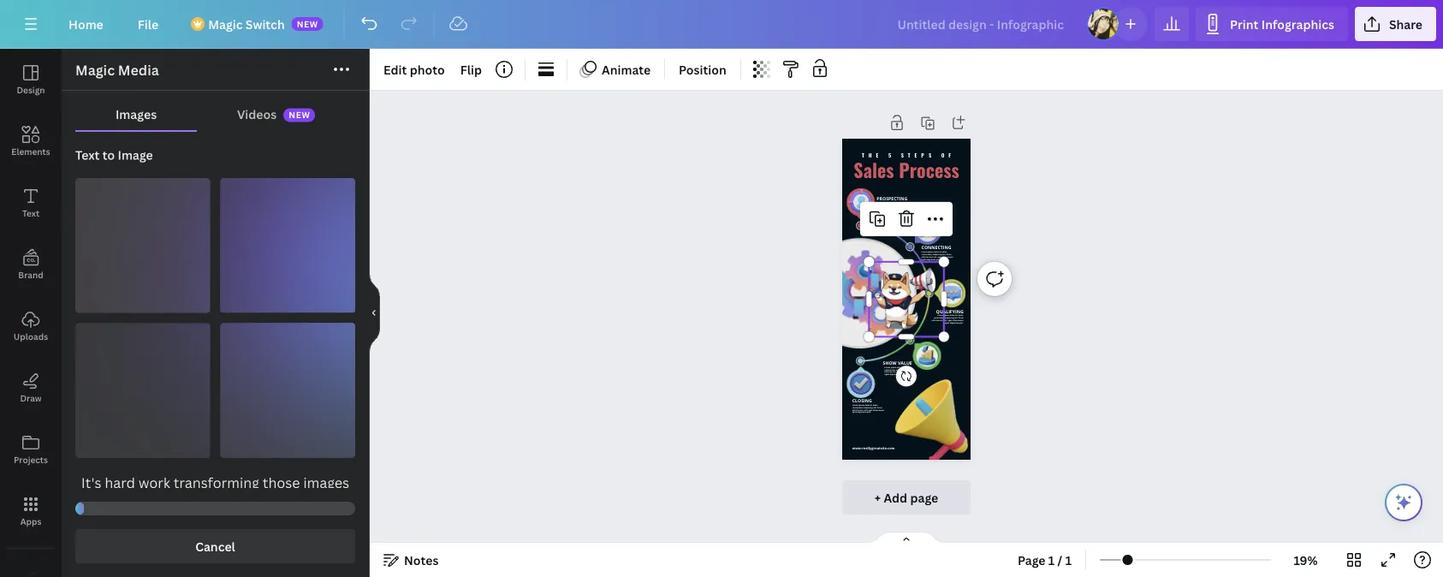 Task type: describe. For each thing, give the bounding box(es) containing it.
orci down prospecting on the right of the page
[[885, 207, 888, 209]]

dignissim down "connecting"
[[927, 258, 936, 260]]

page
[[910, 489, 939, 506]]

nisl, down qualifying at bottom right
[[944, 319, 948, 321]]

brand button
[[0, 234, 62, 295]]

dignissim down show value
[[890, 373, 899, 376]]

from
[[91, 496, 123, 514]]

it's hard work transforming those images from your head! wait with us while we generate "
[[81, 473, 349, 536]]

proin down value
[[910, 368, 915, 371]]

ligula down qualifying at bottom right
[[945, 321, 950, 324]]

magic switch
[[208, 16, 285, 32]]

home
[[68, 16, 103, 32]]

dolor down "connecting"
[[950, 314, 955, 317]]

dolor up the www.reallygreatsite.com
[[865, 404, 870, 406]]

position button
[[672, 56, 734, 83]]

media
[[118, 61, 159, 79]]

ipsum down process
[[928, 251, 934, 253]]

share
[[1389, 16, 1423, 32]]

images
[[116, 106, 157, 122]]

ultricies down qualifying at bottom right
[[932, 319, 939, 321]]

images
[[303, 473, 349, 492]]

those
[[263, 473, 300, 492]]

design button
[[0, 49, 62, 110]]

share button
[[1355, 7, 1437, 41]]

flip button
[[454, 56, 489, 83]]

photo
[[410, 61, 445, 77]]

projects
[[14, 454, 48, 465]]

ultricies down show
[[885, 371, 892, 373]]

home link
[[55, 7, 117, 41]]

quis. down show value
[[899, 373, 904, 376]]

ultricies down prospecting on the right of the page
[[877, 207, 884, 209]]

1 1 from the left
[[1049, 552, 1055, 568]]

+
[[875, 489, 881, 506]]

canva assistant image
[[1394, 492, 1414, 513]]

videos
[[237, 106, 277, 122]]

adipiscing down "connecting"
[[933, 253, 942, 256]]

animate
[[602, 61, 651, 77]]

audio image
[[0, 556, 62, 577]]

consectetur down prospecting on the right of the page
[[877, 204, 888, 207]]

dolor right show
[[897, 366, 902, 368]]

orci down show value
[[893, 371, 896, 373]]

magic for magic media
[[75, 61, 115, 79]]

elit. up the www.reallygreatsite.com
[[874, 406, 877, 409]]

notes
[[404, 552, 439, 568]]

of
[[941, 151, 955, 159]]

uploads
[[14, 330, 48, 342]]

process
[[899, 156, 960, 184]]

closing
[[853, 398, 872, 404]]

1 vertical spatial new
[[289, 109, 310, 121]]

cancel
[[195, 538, 235, 554]]

adipiscing down qualifying at bottom right
[[945, 316, 954, 319]]

"
[[162, 518, 168, 536]]

edit
[[384, 61, 407, 77]]

eget down closing on the bottom
[[869, 409, 873, 411]]

draw
[[20, 392, 42, 404]]

Design title text field
[[884, 7, 1080, 41]]

ullamcorper down "connecting"
[[942, 255, 954, 258]]

lorem down "connecting"
[[938, 314, 944, 317]]

5
[[889, 151, 896, 159]]

ullamcorper up the www.reallygreatsite.com
[[873, 409, 884, 411]]

file button
[[124, 7, 172, 41]]

animate button
[[574, 56, 658, 83]]

quis. down prospecting on the right of the page
[[892, 209, 896, 212]]

main menu bar
[[0, 0, 1443, 49]]

flip
[[460, 61, 482, 77]]

eget down prospecting on the right of the page
[[893, 207, 897, 209]]

2 1 from the left
[[1066, 552, 1072, 568]]

page 1 / 1
[[1018, 552, 1072, 568]]

steps
[[901, 151, 936, 159]]

infographics
[[1262, 16, 1335, 32]]

page
[[1018, 552, 1046, 568]]

notes button
[[377, 546, 446, 574]]

adipiscing down closing on the bottom
[[864, 406, 873, 409]]

elements button
[[0, 110, 62, 172]]

elit. down "connecting"
[[943, 253, 946, 256]]

consectetur down closing on the bottom
[[853, 406, 863, 409]]

hard
[[105, 473, 135, 492]]

images button
[[75, 98, 197, 130]]

ligula down "connecting"
[[922, 258, 927, 260]]

your
[[126, 496, 156, 514]]

qualifying
[[936, 308, 964, 314]]

show value
[[883, 360, 912, 366]]

quis. down "connecting"
[[936, 258, 941, 260]]

ligula down prospecting on the right of the page
[[877, 209, 882, 212]]

connecting
[[922, 245, 952, 251]]

lorem left value
[[885, 366, 891, 368]]

prospecting
[[877, 196, 908, 202]]



Task type: vqa. For each thing, say whether or not it's contained in the screenshot.
the topmost and
no



Task type: locate. For each thing, give the bounding box(es) containing it.
ipsum down sales
[[883, 202, 889, 204]]

0 vertical spatial magic
[[208, 16, 243, 32]]

edit photo
[[384, 61, 445, 77]]

nisl, down show value
[[897, 371, 900, 373]]

hide image
[[369, 272, 380, 354]]

brand
[[18, 269, 43, 280]]

dolor up qualifying at bottom right
[[934, 251, 939, 253]]

proin down qualifying at bottom right
[[959, 316, 964, 319]]

nisl, down prospecting on the right of the page
[[889, 207, 893, 209]]

ullamcorper
[[898, 207, 909, 209], [942, 255, 954, 258], [953, 319, 964, 321], [905, 371, 916, 373], [873, 409, 884, 411]]

proin down "connecting"
[[947, 253, 952, 256]]

0 vertical spatial new
[[297, 18, 318, 30]]

0 horizontal spatial magic
[[75, 61, 115, 79]]

ipsum
[[883, 202, 889, 204], [928, 251, 934, 253], [944, 314, 950, 317], [891, 366, 897, 368], [859, 404, 865, 406]]

ultricies down closing on the bottom
[[853, 409, 860, 411]]

ligula down show
[[885, 373, 890, 376]]

www.reallygreatsite.com
[[853, 445, 895, 450]]

text
[[75, 147, 100, 163], [22, 207, 39, 219]]

consectetur down show
[[885, 368, 896, 371]]

new right videos
[[289, 109, 310, 121]]

1 horizontal spatial magic
[[208, 16, 243, 32]]

apps
[[20, 515, 41, 527]]

0 horizontal spatial text
[[22, 207, 39, 219]]

+ add page
[[875, 489, 939, 506]]

apps button
[[0, 480, 62, 542]]

ullamcorper down value
[[905, 371, 916, 373]]

0 vertical spatial text
[[75, 147, 100, 163]]

proin down prospecting on the right of the page
[[902, 204, 907, 207]]

text left to
[[75, 147, 100, 163]]

ipsum left value
[[891, 366, 897, 368]]

cancel button
[[75, 529, 355, 563]]

eget down qualifying at bottom right
[[948, 319, 952, 321]]

with
[[233, 496, 261, 514]]

add
[[884, 489, 908, 506]]

dignissim down closing on the bottom
[[858, 411, 867, 414]]

text for text to image
[[75, 147, 100, 163]]

orci down "connecting"
[[930, 255, 933, 258]]

the
[[862, 151, 883, 159]]

lorem down sales
[[877, 202, 883, 204]]

19%
[[1294, 552, 1318, 568]]

ullamcorper down qualifying at bottom right
[[953, 319, 964, 321]]

switch
[[246, 16, 285, 32]]

eget down value
[[901, 371, 905, 373]]

magic left switch
[[208, 16, 243, 32]]

lorem
[[877, 202, 883, 204], [922, 251, 928, 253], [938, 314, 944, 317], [885, 366, 891, 368], [853, 404, 858, 406]]

uploads button
[[0, 295, 62, 357]]

print infographics button
[[1196, 7, 1348, 41]]

consectetur down "connecting"
[[922, 253, 933, 256]]

text inside button
[[22, 207, 39, 219]]

/
[[1058, 552, 1063, 568]]

magic
[[208, 16, 243, 32], [75, 61, 115, 79]]

text for text
[[22, 207, 39, 219]]

elit. down value
[[906, 368, 909, 371]]

magic for magic switch
[[208, 16, 243, 32]]

ligula down closing on the bottom
[[853, 411, 858, 414]]

ipsum down "connecting"
[[944, 314, 950, 317]]

eget
[[893, 207, 897, 209], [938, 255, 942, 258], [948, 319, 952, 321], [901, 371, 905, 373], [869, 409, 873, 411]]

orci down qualifying at bottom right
[[940, 319, 943, 321]]

show
[[883, 360, 897, 366]]

to
[[102, 147, 115, 163]]

elements
[[11, 146, 50, 157]]

new inside main menu bar
[[297, 18, 318, 30]]

position
[[679, 61, 727, 77]]

1 left "/"
[[1049, 552, 1055, 568]]

adipiscing down prospecting on the right of the page
[[888, 204, 898, 207]]

file
[[138, 16, 159, 32]]

nisl,
[[889, 207, 893, 209], [934, 255, 937, 258], [944, 319, 948, 321], [897, 371, 900, 373], [864, 409, 868, 411]]

1 vertical spatial magic
[[75, 61, 115, 79]]

nisl, down closing on the bottom
[[864, 409, 868, 411]]

generate
[[100, 518, 158, 536]]

new right switch
[[297, 18, 318, 30]]

1 horizontal spatial 1
[[1066, 552, 1072, 568]]

nisl, down "connecting"
[[934, 255, 937, 258]]

lorem up the www.reallygreatsite.com
[[853, 404, 858, 406]]

adipiscing
[[888, 204, 898, 207], [933, 253, 942, 256], [945, 316, 954, 319], [896, 368, 905, 371], [864, 406, 873, 409]]

edit photo button
[[377, 56, 452, 83]]

consectetur
[[877, 204, 888, 207], [922, 253, 933, 256], [934, 316, 945, 319], [885, 368, 896, 371], [853, 406, 863, 409]]

magic media
[[75, 61, 159, 79]]

consectetur down qualifying at bottom right
[[934, 316, 945, 319]]

text to image
[[75, 147, 153, 163]]

eget down "connecting"
[[938, 255, 942, 258]]

transforming
[[174, 473, 259, 492]]

quis. down qualifying at bottom right
[[959, 321, 964, 324]]

1 horizontal spatial text
[[75, 147, 100, 163]]

dolor
[[889, 202, 894, 204], [934, 251, 939, 253], [950, 314, 955, 317], [897, 366, 902, 368], [865, 404, 870, 406]]

1
[[1049, 552, 1055, 568], [1066, 552, 1072, 568]]

the 5 steps of
[[862, 151, 955, 159]]

quis.
[[892, 209, 896, 212], [936, 258, 941, 260], [959, 321, 964, 324], [899, 373, 904, 376], [867, 411, 872, 414]]

ullamcorper down prospecting on the right of the page
[[898, 207, 909, 209]]

+ add page button
[[842, 480, 971, 515]]

projects button
[[0, 419, 62, 480]]

19% button
[[1278, 546, 1334, 574]]

us
[[264, 496, 280, 514]]

elit. down qualifying at bottom right
[[955, 316, 958, 319]]

print infographics
[[1230, 16, 1335, 32]]

work
[[139, 473, 170, 492]]

sit
[[895, 202, 897, 204], [939, 251, 942, 253], [956, 314, 958, 317], [902, 366, 905, 368], [870, 404, 873, 406]]

adipiscing down show value
[[896, 368, 905, 371]]

side panel tab list
[[0, 49, 62, 577]]

orci down closing on the bottom
[[860, 409, 864, 411]]

dignissim down qualifying at bottom right
[[950, 321, 959, 324]]

proin
[[902, 204, 907, 207], [947, 253, 952, 256], [959, 316, 964, 319], [910, 368, 915, 371], [878, 406, 882, 409]]

magic inside main menu bar
[[208, 16, 243, 32]]

0 horizontal spatial 1
[[1049, 552, 1055, 568]]

image
[[118, 147, 153, 163]]

sales process
[[854, 156, 960, 184]]

1 vertical spatial text
[[22, 207, 39, 219]]

ipsum up the www.reallygreatsite.com
[[859, 404, 865, 406]]

dolor down 'sales process'
[[889, 202, 894, 204]]

magic left "media"
[[75, 61, 115, 79]]

print
[[1230, 16, 1259, 32]]

it's
[[81, 473, 101, 492]]

text up the brand button
[[22, 207, 39, 219]]

sales
[[854, 156, 894, 184]]

show pages image
[[866, 531, 948, 545]]

dignissim down prospecting on the right of the page
[[882, 209, 891, 212]]

lorem down process
[[922, 251, 928, 253]]

text button
[[0, 172, 62, 234]]

wait
[[200, 496, 229, 514]]

quis. down closing on the bottom
[[867, 411, 872, 414]]

orci
[[885, 207, 888, 209], [930, 255, 933, 258], [940, 319, 943, 321], [893, 371, 896, 373], [860, 409, 864, 411]]

design
[[17, 84, 45, 95]]

head!
[[160, 496, 197, 514]]

elit. down prospecting on the right of the page
[[898, 204, 902, 207]]

draw button
[[0, 357, 62, 419]]

ultricies down "connecting"
[[922, 255, 929, 258]]

elit.
[[898, 204, 902, 207], [943, 253, 946, 256], [955, 316, 958, 319], [906, 368, 909, 371], [874, 406, 877, 409]]

ligula
[[877, 209, 882, 212], [922, 258, 927, 260], [945, 321, 950, 324], [885, 373, 890, 376], [853, 411, 858, 414]]

proin up the www.reallygreatsite.com
[[878, 406, 882, 409]]

while
[[283, 496, 318, 514]]

ultricies
[[877, 207, 884, 209], [922, 255, 929, 258], [932, 319, 939, 321], [885, 371, 892, 373], [853, 409, 860, 411]]

1 right "/"
[[1066, 552, 1072, 568]]

dignissim
[[882, 209, 891, 212], [927, 258, 936, 260], [950, 321, 959, 324], [890, 373, 899, 376], [858, 411, 867, 414]]

we
[[321, 496, 340, 514]]

lorem ipsum dolor sit amet, consectetur adipiscing elit. proin ultricies orci nisl, eget ullamcorper ligula dignissim quis.
[[877, 202, 909, 212], [922, 251, 954, 260], [932, 314, 964, 324], [885, 366, 916, 376], [853, 404, 884, 414]]

value
[[898, 360, 912, 366]]



